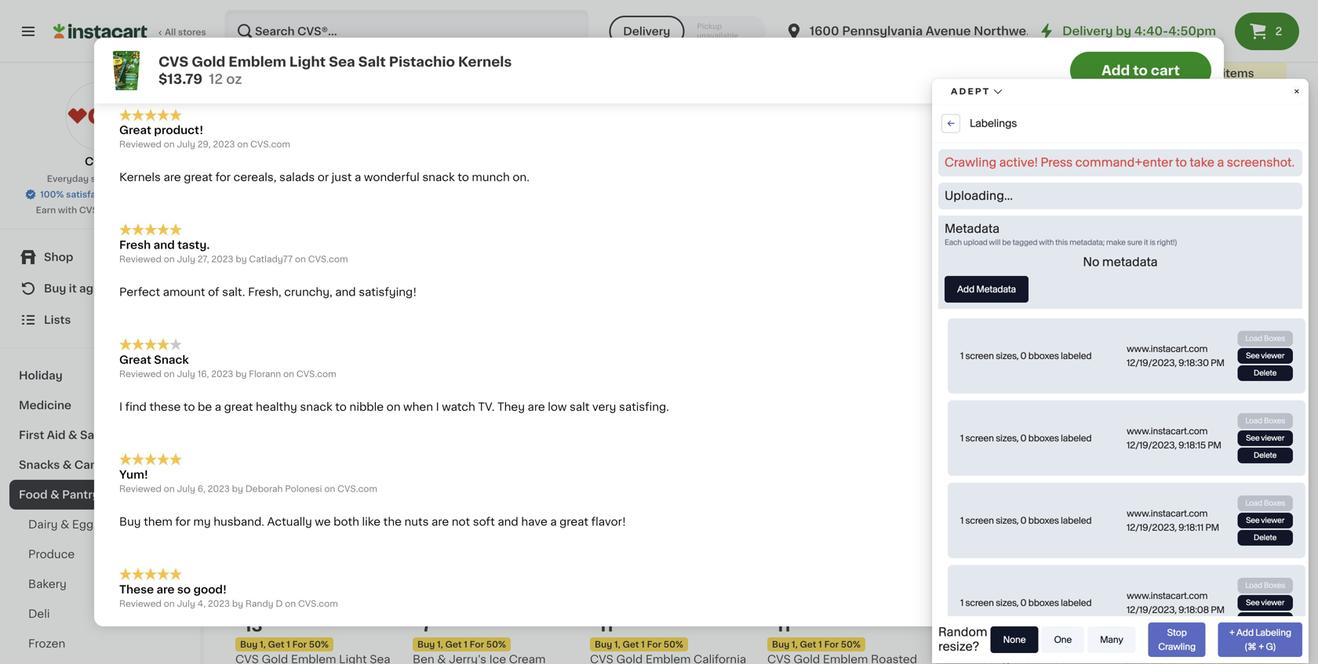 Task type: describe. For each thing, give the bounding box(es) containing it.
just
[[332, 172, 352, 183]]

have
[[521, 517, 548, 528]]

cream for ben & jerry's ice cream boom chocolatta!™ cookie core
[[864, 1, 901, 12]]

good!
[[194, 585, 227, 596]]

fresh
[[119, 240, 151, 251]]

or
[[318, 172, 329, 183]]

by inside great snack reviewed on july 16, 2023 by florann on cvs.com
[[236, 370, 247, 379]]

ben for ben & jerry's ice cream boom chocolatta!™ cookie core
[[768, 1, 789, 12]]

sea inside cvs gold emblem roasted shelled pistachios with sea salt
[[1254, 343, 1275, 354]]

by inside fresh and tasty. reviewed on july 27, 2023 by catlady77 on cvs.com
[[236, 255, 247, 264]]

service type group
[[609, 16, 766, 47]]

items for product group containing general mills reese's puffs corn cereal, cluster crunch, sweet and crunchy, family size
[[1046, 83, 1077, 94]]

light inside cvs gold emblem roasted light sea salt pistachios
[[1122, 16, 1150, 27]]

emblem for shelled
[[1178, 327, 1223, 338]]

fresh,
[[248, 287, 281, 298]]

& inside cvs gold emblem peanuts, unsalted & dry roasted
[[997, 343, 1006, 354]]

product!
[[154, 125, 203, 136]]

ice for food®
[[667, 1, 684, 12]]

100% satisfaction guarantee button
[[24, 185, 176, 201]]

snacks
[[19, 460, 60, 471]]

$ inside '$ 5 79'
[[239, 292, 244, 300]]

holiday link
[[9, 361, 191, 391]]

79 inside $ 13 79
[[264, 619, 275, 627]]

july inside yum! reviewed on july 6, 2023 by deborah polonesi on cvs.com
[[177, 485, 195, 494]]

roasted inside cvs gold emblem peanuts, unsalted & dry roasted
[[1031, 343, 1078, 354]]

by inside yum! reviewed on july 6, 2023 by deborah polonesi on cvs.com
[[232, 485, 243, 494]]

product group containing planters dry roasted peanuts
[[235, 0, 400, 87]]

cluster
[[1016, 16, 1056, 27]]

both
[[334, 517, 359, 528]]

store
[[91, 175, 114, 183]]

$ 7 49
[[416, 618, 445, 634]]

16,
[[198, 370, 209, 379]]

12 inside cvs gold emblem light sea salt pistachio kernels $13.79 12 oz
[[209, 73, 223, 86]]

pennsylvania
[[842, 26, 923, 37]]

1 7 from the left
[[422, 618, 432, 634]]

snacks & candy
[[19, 460, 112, 471]]

see eligible items for product group containing planters dry roasted peanuts
[[268, 68, 368, 79]]

product group containing 6
[[1122, 445, 1287, 665]]

eggs
[[72, 520, 100, 531]]

1 horizontal spatial the
[[384, 517, 402, 528]]

emblem for unsalted
[[1001, 327, 1046, 338]]

dairy & eggs
[[28, 520, 100, 531]]

reviewed inside great product! reviewed on july 29, 2023 on cvs.com
[[119, 140, 162, 149]]

northwest
[[974, 26, 1038, 37]]

to left nibble
[[335, 402, 347, 413]]

pistachios inside cvs gold emblem roasted light sea salt pistachios
[[1200, 16, 1258, 27]]

reviewed inside yum! reviewed on july 6, 2023 by deborah polonesi on cvs.com
[[119, 485, 162, 494]]

on right catlady77
[[295, 255, 306, 264]]

bakery link
[[9, 570, 191, 600]]

pistachio inside cvs gold emblem light sea salt pistachio kernels $13.79 12 oz
[[389, 55, 455, 69]]

6,
[[198, 485, 206, 494]]

to inside add to cart button
[[1134, 64, 1148, 77]]

cvs for cvs gold emblem roasted shelled pistachios with sea salt
[[1122, 327, 1146, 338]]

snack
[[154, 355, 189, 366]]

reviewed inside fresh and tasty. reviewed on july 27, 2023 by catlady77 on cvs.com
[[119, 255, 162, 264]]

see eligible items down cvs gold emblem roasted shelled pistachios with sea salt
[[1155, 410, 1255, 421]]

salt inside cvs gold emblem roasted shelled pistachios with sea salt
[[1122, 359, 1143, 370]]

on left 4,
[[164, 600, 175, 608]]

kernels inside cvs gold emblem light sea salt pistachio kernels $13.79 12 oz
[[458, 55, 512, 69]]

add inside button
[[1102, 64, 1130, 77]]

1 vertical spatial snack
[[300, 402, 333, 413]]

pantry
[[62, 490, 100, 501]]

4,
[[198, 600, 206, 608]]

on up cereals,
[[237, 140, 248, 149]]

to left 'be'
[[184, 402, 195, 413]]

eligible for product group containing general mills reese's puffs corn cereal, cluster crunch, sweet and crunchy, family size
[[1002, 83, 1043, 94]]

0 vertical spatial cvs®
[[85, 156, 115, 167]]

on left 27,
[[164, 255, 175, 264]]

49 inside $ 7 49
[[433, 619, 445, 627]]

roasted inside cvs gold emblem roasted shelled pistachios with sea salt
[[1226, 327, 1272, 338]]

extracare®
[[105, 206, 155, 215]]

healthies
[[391, 57, 443, 68]]

99 inside 4 99
[[967, 292, 979, 300]]

delivery by 4:40-4:50pm
[[1063, 26, 1217, 37]]

on left 6,
[[164, 485, 175, 494]]

1 11 from the left
[[599, 618, 614, 634]]

prices
[[116, 175, 144, 183]]

$13.79
[[159, 73, 203, 86]]

12 oz
[[1122, 389, 1144, 397]]

roasted inside cvs gold emblem roasted light sea salt pistachios
[[1226, 1, 1272, 12]]

0 horizontal spatial kernels
[[119, 172, 161, 183]]

delivery for delivery by 4:40-4:50pm
[[1063, 26, 1113, 37]]

kernels are great for cereals,  salads or just a wonderful snack to munch on.
[[119, 172, 530, 183]]

79 inside '$ 5 79'
[[257, 292, 268, 300]]

deborah
[[245, 485, 283, 494]]

deli
[[28, 609, 50, 620]]

family
[[1059, 32, 1095, 43]]

1 16 from the left
[[235, 373, 245, 382]]

eligible for product group containing see eligible items
[[469, 395, 511, 406]]

& for food & pantry
[[50, 490, 59, 501]]

perfect amount of salt. fresh, crunchy,  and satisfying!
[[119, 287, 417, 298]]

oz down unsalted
[[957, 373, 967, 382]]

reese's
[[1019, 1, 1063, 12]]

mills
[[991, 1, 1016, 12]]

cvs for cvs gold emblem peanuts, unsalted & dry roasted
[[945, 327, 968, 338]]

items for product group containing 4
[[1046, 395, 1077, 406]]

avenue
[[926, 26, 971, 37]]

phish
[[590, 16, 621, 27]]

$14.49 element
[[768, 289, 932, 309]]

salt
[[570, 402, 590, 413]]

salt.
[[222, 287, 245, 298]]

by inside delivery by 4:40-4:50pm link
[[1116, 26, 1132, 37]]

first aid & safety link
[[9, 421, 191, 451]]

and inside fresh and tasty. reviewed on july 27, 2023 by catlady77 on cvs.com
[[154, 240, 175, 251]]

soft
[[473, 517, 495, 528]]

$ 5 79
[[239, 291, 268, 307]]

medicine
[[19, 400, 71, 411]]

tv.
[[478, 402, 495, 413]]

2 horizontal spatial a
[[550, 517, 557, 528]]

and right 'crunchy,'
[[335, 287, 356, 298]]

kernels
[[276, 57, 316, 68]]

1.25
[[235, 46, 253, 55]]

0 vertical spatial snack
[[423, 172, 455, 183]]

on right d
[[285, 600, 296, 608]]

peanuts,
[[1049, 327, 1097, 338]]

product group containing 5
[[235, 118, 400, 413]]

$ inside button
[[416, 292, 422, 300]]

produce link
[[9, 540, 191, 570]]

all stores link
[[53, 9, 207, 53]]

d
[[276, 600, 283, 608]]

great product! reviewed on july 29, 2023 on cvs.com
[[119, 125, 290, 149]]

0 horizontal spatial pistachio
[[222, 57, 273, 68]]

randy
[[246, 600, 274, 608]]

11 inside product group
[[776, 618, 791, 634]]

july inside the these are so good! reviewed on july 4, 2023 by randy d on cvs.com
[[177, 600, 195, 608]]

1 16 oz from the left
[[235, 373, 257, 382]]

0 vertical spatial the
[[339, 57, 357, 68]]

and inside the general mills reese's puffs corn cereal, cluster crunch, sweet and crunchy, family size
[[982, 32, 1003, 43]]

lists link
[[9, 305, 191, 336]]

crunch,
[[1059, 16, 1102, 27]]

add to cart
[[1102, 64, 1180, 77]]

2
[[1276, 26, 1283, 37]]

we
[[315, 517, 331, 528]]

peanuts
[[235, 16, 281, 27]]

produce
[[28, 549, 75, 560]]

20.2
[[945, 62, 964, 70]]

2023 inside the these are so good! reviewed on july 4, 2023 by randy d on cvs.com
[[208, 600, 230, 608]]

great for great snack
[[119, 355, 151, 366]]

lists
[[44, 315, 71, 326]]

see eligible items for product group containing cvs gold emblem roasted light sea salt pistachios
[[1155, 68, 1255, 79]]

dry inside planters dry roasted peanuts
[[284, 1, 304, 12]]

jerry's for food®
[[626, 1, 664, 12]]

1.25 lb
[[235, 46, 263, 55]]

this
[[119, 57, 142, 68]]

oz down shelled in the right of the page
[[1134, 389, 1144, 397]]

1 horizontal spatial for
[[216, 172, 231, 183]]

add to cart button
[[1071, 52, 1212, 89]]

see eligible items for product group containing 5
[[268, 395, 368, 406]]

product group containing ben & jerry's ice cream boom chocolatta!™ cookie core
[[768, 0, 932, 102]]

on down snack
[[164, 370, 175, 379]]

1 horizontal spatial 12
[[1122, 389, 1132, 397]]

fl
[[425, 30, 431, 39]]

like
[[362, 517, 381, 528]]

gold for cvs gold emblem peanuts, unsalted & dry roasted
[[971, 327, 998, 338]]

of
[[208, 287, 219, 298]]

cvs gold emblem roasted light sea salt pistachios
[[1122, 1, 1272, 27]]

are left low at bottom left
[[528, 402, 545, 413]]

2 i from the left
[[436, 402, 439, 413]]

1 horizontal spatial great
[[224, 402, 253, 413]]

with
[[1226, 343, 1251, 354]]

dairy
[[28, 520, 58, 531]]

on right the polonesi
[[324, 485, 335, 494]]

very
[[593, 402, 616, 413]]

polonesi
[[285, 485, 322, 494]]

2023 inside yum! reviewed on july 6, 2023 by deborah polonesi on cvs.com
[[208, 485, 230, 494]]

& for ben & jerry's ice cream phish food®
[[615, 1, 624, 12]]

everyday store prices
[[47, 175, 144, 183]]

product group containing 11
[[768, 445, 932, 665]]

roasted inside planters dry roasted peanuts
[[306, 1, 353, 12]]

light inside cvs gold emblem light sea salt pistachio kernels $13.79 12 oz
[[289, 55, 326, 69]]

cvs.com inside yum! reviewed on july 6, 2023 by deborah polonesi on cvs.com
[[338, 485, 377, 494]]

2023 inside great product! reviewed on july 29, 2023 on cvs.com
[[213, 140, 235, 149]]

0 vertical spatial for
[[476, 57, 491, 68]]

amount
[[163, 287, 205, 298]]

& right aid
[[68, 430, 77, 441]]

$ inside $ 7 49
[[416, 619, 422, 627]]

cvs gold emblem roasted shelled pistachios with sea salt
[[1122, 327, 1275, 370]]

salt inside cvs gold emblem light sea salt pistachio kernels $13.79 12 oz
[[358, 55, 386, 69]]

2 vertical spatial for
[[175, 517, 191, 528]]

july inside fresh and tasty. reviewed on july 27, 2023 by catlady77 on cvs.com
[[177, 255, 195, 264]]

2023 inside fresh and tasty. reviewed on july 27, 2023 by catlady77 on cvs.com
[[211, 255, 234, 264]]

salt inside cvs gold emblem roasted light sea salt pistachios
[[1177, 16, 1198, 27]]



Task type: vqa. For each thing, say whether or not it's contained in the screenshot.
"Product" Group containing CVS Gold Emblem Roasted Light Sea Salt Pistachios
yes



Task type: locate. For each thing, give the bounding box(es) containing it.
1 vertical spatial dry
[[1009, 343, 1029, 354]]

salt down shelled in the right of the page
[[1122, 359, 1143, 370]]

1 horizontal spatial 11
[[776, 618, 791, 634]]

items for product group containing planters dry roasted peanuts
[[336, 68, 368, 79]]

perfect
[[119, 287, 160, 298]]

product group
[[235, 0, 400, 87], [768, 0, 932, 102], [945, 0, 1110, 102], [1122, 0, 1287, 87], [235, 118, 400, 413], [413, 118, 578, 413], [768, 118, 932, 429], [945, 118, 1110, 413], [1122, 118, 1287, 429], [768, 445, 932, 665], [945, 445, 1110, 665], [1122, 445, 1287, 665]]

2 ben from the left
[[768, 1, 789, 12]]

and right fresh
[[154, 240, 175, 251]]

1 horizontal spatial 16 oz
[[945, 373, 967, 382]]

earn with cvs® extracare® link
[[36, 204, 164, 217]]

& left candy
[[63, 460, 72, 471]]

eligible down (271)
[[292, 68, 333, 79]]

0 horizontal spatial a
[[215, 402, 221, 413]]

great for great product!
[[119, 125, 151, 136]]

delivery inside delivery button
[[623, 26, 671, 37]]

a right "just"
[[355, 172, 361, 183]]

salads
[[279, 172, 315, 183]]

2 16 oz from the left
[[945, 373, 967, 382]]

satisfing.
[[619, 402, 669, 413]]

pistachios left the with
[[1166, 343, 1223, 354]]

1 horizontal spatial 99
[[1144, 619, 1156, 627]]

cereal,
[[975, 16, 1014, 27]]

1 vertical spatial 12
[[1122, 389, 1132, 397]]

instacart logo image
[[53, 22, 148, 41]]

gold for cvs gold emblem light sea salt pistachio kernels $13.79 12 oz
[[192, 55, 226, 69]]

1 49 from the left
[[433, 619, 445, 627]]

gold inside cvs gold emblem roasted shelled pistachios with sea salt
[[1149, 327, 1175, 338]]

cvs up unsalted
[[945, 327, 968, 338]]

reviewed down these
[[119, 600, 162, 608]]

1 horizontal spatial i
[[436, 402, 439, 413]]

2 vertical spatial great
[[560, 517, 589, 528]]

2023 down good!
[[208, 600, 230, 608]]

great inside great product! reviewed on july 29, 2023 on cvs.com
[[119, 125, 151, 136]]

pistachio down 1.25 lb
[[222, 57, 273, 68]]

6
[[1131, 618, 1143, 634]]

oz right 24
[[1136, 46, 1146, 55]]

& for snacks & candy
[[63, 460, 72, 471]]

2 horizontal spatial for
[[476, 57, 491, 68]]

2 7 from the left
[[954, 618, 964, 634]]

items for product group containing see eligible items
[[513, 395, 545, 406]]

eligible left nibble
[[292, 395, 333, 406]]

earn with cvs® extracare®
[[36, 206, 155, 215]]

cvs.com up cereals,
[[250, 140, 290, 149]]

oz right 20.2
[[967, 62, 977, 70]]

cvs inside cvs gold emblem peanuts, unsalted & dry roasted
[[945, 327, 968, 338]]

i left find
[[119, 402, 123, 413]]

& right food
[[50, 490, 59, 501]]

eligible down crunchy,
[[1002, 83, 1043, 94]]

emblem inside cvs gold emblem roasted light sea salt pistachios
[[1178, 1, 1223, 12]]

eligible down cvs gold emblem roasted shelled pistachios with sea salt
[[1179, 410, 1220, 421]]

my
[[193, 517, 211, 528]]

nuts
[[405, 517, 429, 528]]

2023 right 16,
[[211, 370, 233, 379]]

1 vertical spatial a
[[215, 402, 221, 413]]

are up guarantee
[[164, 172, 181, 183]]

ben inside ben & jerry's ice cream boom chocolatta!™ cookie core
[[768, 1, 789, 12]]

puffs
[[1065, 1, 1095, 12]]

reviewed down fresh
[[119, 255, 162, 264]]

$ inside $ 13 79
[[239, 619, 244, 627]]

& inside ben & jerry's ice cream boom chocolatta!™ cookie core
[[792, 1, 801, 12]]

pistachios left 2
[[1200, 16, 1258, 27]]

0 horizontal spatial 99
[[967, 292, 979, 300]]

cvs.com inside the these are so good! reviewed on july 4, 2023 by randy d on cvs.com
[[298, 600, 338, 608]]

reviewed inside great snack reviewed on july 16, 2023 by florann on cvs.com
[[119, 370, 162, 379]]

gold inside cvs gold emblem light sea salt pistachio kernels $13.79 12 oz
[[192, 55, 226, 69]]

body!
[[522, 57, 554, 68]]

2 july from the top
[[177, 255, 195, 264]]

cvs up delivery by 4:40-4:50pm
[[1122, 1, 1146, 12]]

& inside ben & jerry's ice cream phish food®
[[615, 1, 624, 12]]

sea inside cvs gold emblem light sea salt pistachio kernels $13.79 12 oz
[[329, 55, 355, 69]]

16 oz down unsalted
[[945, 373, 967, 382]]

& left 'eggs'
[[60, 520, 69, 531]]

1 horizontal spatial a
[[355, 172, 361, 183]]

crunchy,
[[284, 287, 333, 298]]

0 horizontal spatial cream
[[687, 1, 723, 12]]

emblem inside cvs gold emblem light sea salt pistachio kernels $13.79 12 oz
[[229, 55, 286, 69]]

july left 6,
[[177, 485, 195, 494]]

1 vertical spatial 99
[[1144, 619, 1156, 627]]

for
[[1002, 314, 1016, 322], [1179, 314, 1194, 322], [292, 641, 307, 649], [470, 641, 484, 649], [647, 641, 662, 649], [825, 641, 839, 649], [1002, 641, 1016, 649], [1179, 641, 1194, 649]]

1,
[[969, 314, 975, 322], [1147, 314, 1153, 322], [260, 641, 266, 649], [437, 641, 443, 649], [615, 641, 621, 649], [792, 641, 798, 649], [969, 641, 975, 649], [1147, 641, 1153, 649]]

oz right the fl
[[433, 30, 443, 39]]

& for ben & jerry's ice cream boom chocolatta!™ cookie core
[[792, 1, 801, 12]]

$ inside $ 6 99
[[1125, 619, 1131, 627]]

satisfaction
[[66, 190, 119, 199]]

$ 6 99
[[1125, 618, 1156, 634]]

florann
[[249, 370, 281, 379]]

2 great from the top
[[119, 355, 151, 366]]

corn
[[945, 16, 972, 27]]

1 horizontal spatial 49
[[965, 619, 977, 627]]

None search field
[[224, 9, 589, 53]]

0 horizontal spatial snack
[[300, 402, 333, 413]]

cvs.com
[[250, 140, 290, 149], [308, 255, 348, 264], [297, 370, 336, 379], [338, 485, 377, 494], [298, 600, 338, 608]]

2023 right the 29,
[[213, 140, 235, 149]]

gold
[[1149, 1, 1175, 12], [192, 55, 226, 69], [145, 57, 171, 68], [971, 327, 998, 338], [1149, 327, 1175, 338]]

5
[[244, 291, 255, 307]]

product group containing 4
[[945, 118, 1110, 413]]

0 horizontal spatial the
[[339, 57, 357, 68]]

0 vertical spatial 12
[[209, 73, 223, 86]]

reviewed inside the these are so good! reviewed on july 4, 2023 by randy d on cvs.com
[[119, 600, 162, 608]]

1 vertical spatial great
[[119, 355, 151, 366]]

13
[[244, 618, 263, 634]]

1 july from the top
[[177, 140, 195, 149]]

2 cream from the left
[[864, 1, 901, 12]]

ice inside ben & jerry's ice cream boom chocolatta!™ cookie core
[[844, 1, 861, 12]]

candy
[[74, 460, 112, 471]]

add button
[[867, 123, 928, 151], [1044, 123, 1105, 151], [1222, 123, 1282, 151], [867, 450, 928, 478], [1222, 450, 1282, 478]]

items for product group containing 5
[[336, 395, 368, 406]]

see eligible items for product group containing general mills reese's puffs corn cereal, cluster crunch, sweet and crunchy, family size
[[977, 83, 1077, 94]]

a right 'be'
[[215, 402, 221, 413]]

0 vertical spatial kernels
[[458, 55, 512, 69]]

cvs inside cvs gold emblem roasted light sea salt pistachios
[[1122, 1, 1146, 12]]

all
[[165, 28, 176, 36]]

gold up unsalted
[[971, 327, 998, 338]]

16 oz up healthy at the left of the page
[[235, 373, 257, 382]]

cvs.com up both
[[338, 485, 377, 494]]

0 vertical spatial dry
[[284, 1, 304, 12]]

16
[[235, 373, 245, 382], [945, 373, 955, 382]]

all stores
[[165, 28, 206, 36]]

eligible left low at bottom left
[[469, 395, 511, 406]]

1 jerry's from the left
[[626, 1, 664, 12]]

by left deborah
[[232, 485, 243, 494]]

2023 inside great snack reviewed on july 16, 2023 by florann on cvs.com
[[211, 370, 233, 379]]

emblem for sea
[[229, 55, 286, 69]]

0 horizontal spatial $ 11 79
[[593, 618, 626, 634]]

sea inside cvs gold emblem roasted light sea salt pistachios
[[1153, 16, 1174, 27]]

yum! reviewed on july 6, 2023 by deborah polonesi on cvs.com
[[119, 470, 377, 494]]

by inside the these are so good! reviewed on july 4, 2023 by randy d on cvs.com
[[232, 600, 243, 608]]

eligible for product group containing planters dry roasted peanuts
[[292, 68, 333, 79]]

0 horizontal spatial light
[[289, 55, 326, 69]]

2 11 from the left
[[776, 618, 791, 634]]

1 horizontal spatial cream
[[864, 1, 901, 12]]

ben
[[590, 1, 612, 12], [768, 1, 789, 12]]

cvs up $13.79
[[159, 55, 189, 69]]

reviewed up 'prices' at the left top of the page
[[119, 140, 162, 149]]

ice for chocolatta!™
[[844, 1, 861, 12]]

items right kernels
[[336, 68, 368, 79]]

0 horizontal spatial salt
[[358, 55, 386, 69]]

are right kernels
[[319, 57, 336, 68]]

2 horizontal spatial sea
[[1254, 343, 1275, 354]]

flavor!
[[591, 517, 626, 528]]

0 horizontal spatial 12
[[209, 73, 223, 86]]

snack
[[423, 172, 455, 183], [300, 402, 333, 413]]

items down the with
[[1223, 410, 1255, 421]]

1 i from the left
[[119, 402, 123, 413]]

1 vertical spatial light
[[289, 55, 326, 69]]

cvs for cvs gold emblem light sea salt pistachio kernels $13.79 12 oz
[[159, 55, 189, 69]]

on right florann
[[283, 370, 294, 379]]

1 reviewed from the top
[[119, 140, 162, 149]]

july down so
[[177, 600, 195, 608]]

cvs.com up 'crunchy,'
[[308, 255, 348, 264]]

0 vertical spatial sea
[[1153, 16, 1174, 27]]

0 horizontal spatial 11
[[599, 618, 614, 634]]

ben & jerry's ice cream boom chocolatta!™ cookie core
[[768, 1, 920, 43]]

unsalted
[[945, 343, 994, 354]]

ben up boom
[[768, 1, 789, 12]]

see eligible items for product group containing 4
[[977, 395, 1077, 406]]

food
[[19, 490, 48, 501]]

dry inside cvs gold emblem peanuts, unsalted & dry roasted
[[1009, 343, 1029, 354]]

delivery for delivery
[[623, 26, 671, 37]]

oz up healthy at the left of the page
[[247, 373, 257, 382]]

planters dry roasted peanuts
[[235, 1, 353, 27]]

husband.
[[214, 517, 264, 528]]

5 reviewed from the top
[[119, 600, 162, 608]]

snack right wonderful
[[423, 172, 455, 183]]

20.2 oz
[[945, 62, 977, 70]]

great
[[184, 172, 213, 183], [224, 402, 253, 413], [560, 517, 589, 528]]

items for product group containing cvs gold emblem roasted light sea salt pistachios
[[1223, 68, 1255, 79]]

boom
[[768, 16, 800, 27]]

1 horizontal spatial dry
[[1009, 343, 1029, 354]]

2 jerry's from the left
[[804, 1, 841, 12]]

1 vertical spatial pistachios
[[1166, 343, 1223, 354]]

see eligible items for product group containing see eligible items
[[445, 395, 545, 406]]

2023 right 6,
[[208, 485, 230, 494]]

cvs for cvs gold emblem roasted light sea salt pistachios
[[1122, 1, 1146, 12]]

fresh and tasty. reviewed on july 27, 2023 by catlady77 on cvs.com
[[119, 240, 348, 264]]

2 horizontal spatial salt
[[1177, 16, 1198, 27]]

0 vertical spatial light
[[1122, 16, 1150, 27]]

items down peanuts,
[[1046, 395, 1077, 406]]

reviewed down yum!
[[119, 485, 162, 494]]

cream up service type group
[[687, 1, 723, 12]]

$
[[239, 292, 244, 300], [416, 292, 422, 300], [239, 619, 244, 627], [416, 619, 422, 627], [593, 619, 599, 627], [771, 619, 776, 627], [1125, 619, 1131, 627]]

1 horizontal spatial ice
[[844, 1, 861, 12]]

4 july from the top
[[177, 485, 195, 494]]

dry
[[284, 1, 304, 12], [1009, 343, 1029, 354]]

cvs.com right florann
[[297, 370, 336, 379]]

cvs inside cvs gold emblem light sea salt pistachio kernels $13.79 12 oz
[[159, 55, 189, 69]]

items left "when"
[[336, 395, 368, 406]]

kernels down (707)
[[458, 55, 512, 69]]

see eligible items down florann
[[268, 395, 368, 406]]

product group containing 7
[[945, 445, 1110, 665]]

ice up service type group
[[667, 1, 684, 12]]

cvs inside cvs gold emblem roasted shelled pistachios with sea salt
[[1122, 327, 1146, 338]]

2023 right 27,
[[211, 255, 234, 264]]

eligible for product group containing cvs gold emblem roasted light sea salt pistachios
[[1179, 68, 1220, 79]]

dry up '(81)'
[[1009, 343, 1029, 354]]

$ 11 79
[[593, 618, 626, 634], [771, 618, 804, 634]]

great left snack
[[119, 355, 151, 366]]

roasted up '2' button at the top right
[[1226, 1, 1272, 12]]

2 $ 11 79 from the left
[[771, 618, 804, 634]]

gold for this gold emblem pistachio kernels are the most healthies nuts, for your body!
[[145, 57, 171, 68]]

by left florann
[[236, 370, 247, 379]]

cvs® up everyday store prices link
[[85, 156, 115, 167]]

cream for ben & jerry's ice cream phish food®
[[687, 1, 723, 12]]

items left low at bottom left
[[513, 395, 545, 406]]

oz
[[433, 30, 443, 39], [1136, 46, 1146, 55], [967, 62, 977, 70], [226, 73, 242, 86], [247, 373, 257, 382], [957, 373, 967, 382], [1134, 389, 1144, 397]]

gold inside cvs gold emblem peanuts, unsalted & dry roasted
[[971, 327, 998, 338]]

1 vertical spatial kernels
[[119, 172, 161, 183]]

frozen
[[28, 639, 65, 650]]

product group containing cvs gold emblem roasted light sea salt pistachios
[[1122, 0, 1287, 87]]

2 ice from the left
[[844, 1, 861, 12]]

ice inside ben & jerry's ice cream phish food®
[[667, 1, 684, 12]]

4 reviewed from the top
[[119, 485, 162, 494]]

& up '(81)'
[[997, 343, 1006, 354]]

0 horizontal spatial ice
[[667, 1, 684, 12]]

cvs® logo image
[[66, 82, 135, 151]]

2 vertical spatial salt
[[1122, 359, 1143, 370]]

jerry's inside ben & jerry's ice cream boom chocolatta!™ cookie core
[[804, 1, 841, 12]]

product group containing general mills reese's puffs corn cereal, cluster crunch, sweet and crunchy, family size
[[945, 0, 1110, 102]]

cvs.com inside great snack reviewed on july 16, 2023 by florann on cvs.com
[[297, 370, 336, 379]]

product group containing see eligible items
[[413, 118, 578, 413]]

14 fl oz
[[413, 30, 443, 39]]

food & pantry
[[19, 490, 100, 501]]

1 horizontal spatial delivery
[[1063, 26, 1113, 37]]

delivery inside delivery by 4:40-4:50pm link
[[1063, 26, 1113, 37]]

they
[[498, 402, 525, 413]]

chocolatta!™
[[803, 16, 878, 27]]

99 right 6
[[1144, 619, 1156, 627]]

emblem inside cvs gold emblem roasted shelled pistachios with sea salt
[[1178, 327, 1223, 338]]

on down product!
[[164, 140, 175, 149]]

2 16 from the left
[[945, 373, 955, 382]]

gold up $13.79
[[192, 55, 226, 69]]

pistachio
[[389, 55, 455, 69], [222, 57, 273, 68]]

for left my
[[175, 517, 191, 528]]

cvs.com inside great product! reviewed on july 29, 2023 on cvs.com
[[250, 140, 290, 149]]

snacks & candy link
[[9, 451, 191, 480]]

16 left florann
[[235, 373, 245, 382]]

wonderful
[[364, 172, 420, 183]]

0 vertical spatial 99
[[967, 292, 979, 300]]

see eligible items left low at bottom left
[[445, 395, 545, 406]]

jerry's
[[626, 1, 664, 12], [804, 1, 841, 12]]

cvs gold emblem light sea salt pistachio kernels $13.79 12 oz
[[159, 55, 512, 86]]

1 horizontal spatial snack
[[423, 172, 455, 183]]

sweet
[[945, 32, 979, 43]]

july inside great snack reviewed on july 16, 2023 by florann on cvs.com
[[177, 370, 195, 379]]

see eligible items down "(116)"
[[1155, 68, 1255, 79]]

salt up "(116)"
[[1177, 16, 1198, 27]]

jerry's for chocolatta!™
[[804, 1, 841, 12]]

1 horizontal spatial pistachio
[[389, 55, 455, 69]]

emblem inside cvs gold emblem peanuts, unsalted & dry roasted
[[1001, 327, 1046, 338]]

emblem for kernels
[[174, 57, 219, 68]]

0 horizontal spatial jerry's
[[626, 1, 664, 12]]

great left flavor!
[[560, 517, 589, 528]]

0 horizontal spatial delivery
[[623, 26, 671, 37]]

1 horizontal spatial 16
[[945, 373, 955, 382]]

1 vertical spatial sea
[[329, 55, 355, 69]]

them
[[144, 517, 173, 528]]

2 vertical spatial sea
[[1254, 343, 1275, 354]]

0 horizontal spatial sea
[[329, 55, 355, 69]]

0 vertical spatial a
[[355, 172, 361, 183]]

by
[[1116, 26, 1132, 37], [236, 255, 247, 264], [236, 370, 247, 379], [232, 485, 243, 494], [232, 600, 243, 608]]

nibble
[[350, 402, 384, 413]]

1600
[[810, 26, 840, 37]]

eligible for product group containing 4
[[1002, 395, 1043, 406]]

&
[[615, 1, 624, 12], [792, 1, 801, 12], [997, 343, 1006, 354], [68, 430, 77, 441], [63, 460, 72, 471], [50, 490, 59, 501], [60, 520, 69, 531]]

5 july from the top
[[177, 600, 195, 608]]

great left product!
[[119, 125, 151, 136]]

2 vertical spatial a
[[550, 517, 557, 528]]

watch
[[442, 402, 475, 413]]

light up 24 oz
[[1122, 16, 1150, 27]]

gold inside cvs gold emblem roasted light sea salt pistachios
[[1149, 1, 1175, 12]]

0 horizontal spatial i
[[119, 402, 123, 413]]

by up 24
[[1116, 26, 1132, 37]]

earn
[[36, 206, 56, 215]]

1 vertical spatial the
[[384, 517, 402, 528]]

0 horizontal spatial dry
[[284, 1, 304, 12]]

1 horizontal spatial sea
[[1153, 16, 1174, 27]]

kernels
[[458, 55, 512, 69], [119, 172, 161, 183]]

cream inside ben & jerry's ice cream boom chocolatta!™ cookie core
[[864, 1, 901, 12]]

cvs.com inside fresh and tasty. reviewed on july 27, 2023 by catlady77 on cvs.com
[[308, 255, 348, 264]]

gold for cvs gold emblem roasted shelled pistachios with sea salt
[[1149, 327, 1175, 338]]

1 vertical spatial salt
[[358, 55, 386, 69]]

1 horizontal spatial salt
[[1122, 359, 1143, 370]]

gold for cvs gold emblem roasted light sea salt pistachios
[[1149, 1, 1175, 12]]

buy it again
[[44, 283, 110, 294]]

most
[[360, 57, 388, 68]]

1 horizontal spatial $ 11 79
[[771, 618, 804, 634]]

oz down 1.25
[[226, 73, 242, 86]]

are inside the these are so good! reviewed on july 4, 2023 by randy d on cvs.com
[[157, 585, 175, 596]]

i
[[119, 402, 123, 413], [436, 402, 439, 413]]

& up boom
[[792, 1, 801, 12]]

3 july from the top
[[177, 370, 195, 379]]

24 oz
[[1122, 46, 1146, 55]]

12 right $13.79
[[209, 73, 223, 86]]

on left "when"
[[387, 402, 401, 413]]

roasted up the with
[[1226, 327, 1272, 338]]

2 reviewed from the top
[[119, 255, 162, 264]]

salt left healthies
[[358, 55, 386, 69]]

0 horizontal spatial 16 oz
[[235, 373, 257, 382]]

and right soft
[[498, 517, 519, 528]]

the left most
[[339, 57, 357, 68]]

healthy
[[256, 402, 297, 413]]

great right 'be'
[[224, 402, 253, 413]]

emblem
[[1178, 1, 1223, 12], [229, 55, 286, 69], [174, 57, 219, 68], [1001, 327, 1046, 338], [1178, 327, 1223, 338]]

ben for ben & jerry's ice cream phish food®
[[590, 1, 612, 12]]

1 great from the top
[[119, 125, 151, 136]]

cvs gold emblem peanuts, unsalted & dry roasted
[[945, 327, 1097, 354]]

$ 11 79 inside product group
[[771, 618, 804, 634]]

shop
[[44, 252, 73, 263]]

2 horizontal spatial great
[[560, 517, 589, 528]]

1 horizontal spatial light
[[1122, 16, 1150, 27]]

0 horizontal spatial great
[[184, 172, 213, 183]]

1 cream from the left
[[687, 1, 723, 12]]

1600 pennsylvania avenue northwest
[[810, 26, 1038, 37]]

4
[[954, 291, 966, 307]]

99 right "4"
[[967, 292, 979, 300]]

1 ben from the left
[[590, 1, 612, 12]]

great snack reviewed on july 16, 2023 by florann on cvs.com
[[119, 355, 336, 379]]

1 horizontal spatial 7
[[954, 618, 964, 634]]

july
[[177, 140, 195, 149], [177, 255, 195, 264], [177, 370, 195, 379], [177, 485, 195, 494], [177, 600, 195, 608]]

49 inside 7 49
[[965, 619, 977, 627]]

1 vertical spatial great
[[224, 402, 253, 413]]

to left munch
[[458, 172, 469, 183]]

0 horizontal spatial 7
[[422, 618, 432, 634]]

reviewed
[[119, 140, 162, 149], [119, 255, 162, 264], [119, 370, 162, 379], [119, 485, 162, 494], [119, 600, 162, 608]]

items down '2' button at the top right
[[1223, 68, 1255, 79]]

emblem for light
[[1178, 1, 1223, 12]]

buy inside buy it again link
[[44, 283, 66, 294]]

core
[[768, 32, 794, 43]]

0 horizontal spatial ben
[[590, 1, 612, 12]]

low
[[548, 402, 567, 413]]

0 vertical spatial great
[[184, 172, 213, 183]]

eligible for product group containing 5
[[292, 395, 333, 406]]

2 49 from the left
[[965, 619, 977, 627]]

ben inside ben & jerry's ice cream phish food®
[[590, 1, 612, 12]]

snack right healthy at the left of the page
[[300, 402, 333, 413]]

are left not
[[432, 517, 449, 528]]

1 horizontal spatial ben
[[768, 1, 789, 12]]

& for dairy & eggs
[[60, 520, 69, 531]]

reviewed up find
[[119, 370, 162, 379]]

99 inside $ 6 99
[[1144, 619, 1156, 627]]

eligible down "(116)"
[[1179, 68, 1220, 79]]

these are so good! reviewed on july 4, 2023 by randy d on cvs.com
[[119, 585, 338, 608]]

pistachios inside cvs gold emblem roasted shelled pistachios with sea salt
[[1166, 343, 1223, 354]]

oz inside cvs gold emblem light sea salt pistachio kernels $13.79 12 oz
[[226, 73, 242, 86]]

1 $ 11 79 from the left
[[593, 618, 626, 634]]

0 vertical spatial great
[[119, 125, 151, 136]]

4:40-
[[1135, 26, 1169, 37]]

nuts,
[[446, 57, 473, 68]]

first
[[19, 430, 44, 441]]

see eligible items down (271)
[[268, 68, 368, 79]]

7 inside product group
[[954, 618, 964, 634]]

cream up cookie
[[864, 1, 901, 12]]

0 vertical spatial pistachios
[[1200, 16, 1258, 27]]

jerry's inside ben & jerry's ice cream phish food®
[[626, 1, 664, 12]]

1 horizontal spatial kernels
[[458, 55, 512, 69]]

july inside great product! reviewed on july 29, 2023 on cvs.com
[[177, 140, 195, 149]]

0 horizontal spatial 16
[[235, 373, 245, 382]]

1 vertical spatial for
[[216, 172, 231, 183]]

0 horizontal spatial for
[[175, 517, 191, 528]]

0 vertical spatial salt
[[1177, 16, 1198, 27]]

3 reviewed from the top
[[119, 370, 162, 379]]

4:50pm
[[1169, 26, 1217, 37]]

and down cereal,
[[982, 32, 1003, 43]]

1 horizontal spatial jerry's
[[804, 1, 841, 12]]

deli link
[[9, 600, 191, 629]]

cream inside ben & jerry's ice cream phish food®
[[687, 1, 723, 12]]

ice up chocolatta!™
[[844, 1, 861, 12]]

1 vertical spatial cvs®
[[79, 206, 103, 215]]

great inside great snack reviewed on july 16, 2023 by florann on cvs.com
[[119, 355, 151, 366]]

1 ice from the left
[[667, 1, 684, 12]]

0 horizontal spatial 49
[[433, 619, 445, 627]]

& up phish
[[615, 1, 624, 12]]

24
[[1122, 46, 1134, 55]]



